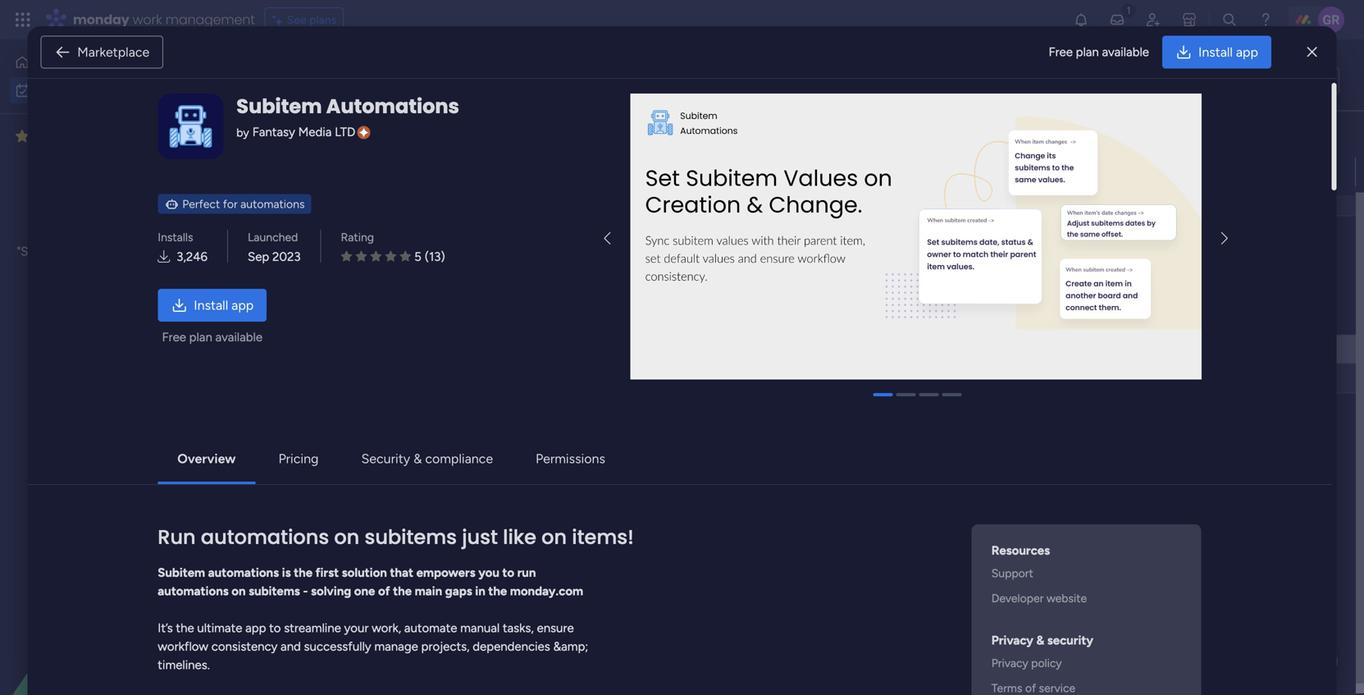 Task type: describe. For each thing, give the bounding box(es) containing it.
screenshot image
[[631, 35, 1202, 321]]

work
[[286, 62, 352, 98]]

plan
[[1077, 45, 1100, 59]]

just
[[462, 465, 498, 493]]

ultimate
[[197, 562, 242, 577]]

match
[[507, 655, 542, 670]]

1 horizontal spatial on
[[334, 465, 360, 493]]

resources
[[992, 485, 1051, 500]]

23
[[1153, 165, 1164, 179]]

+ add item
[[268, 195, 325, 208]]

1 vertical spatial to
[[583, 636, 595, 651]]

work,
[[372, 562, 401, 577]]

items!
[[572, 465, 634, 493]]

1 horizontal spatial and
[[483, 655, 504, 670]]

marketplace
[[77, 44, 150, 60]]

update feed image
[[1110, 11, 1126, 28]]

item inside overdue / 1 item
[[362, 136, 385, 150]]

are
[[268, 636, 285, 651]]

overdue / 1 item
[[276, 131, 385, 152]]

management
[[873, 167, 941, 181]]

projects,
[[421, 581, 470, 596]]

perfect
[[182, 139, 220, 152]]

search everything image
[[1222, 11, 1239, 28]]

1 horizontal spatial item
[[302, 195, 325, 208]]

0 horizontal spatial on
[[232, 526, 246, 540]]

security
[[1048, 575, 1094, 590]]

help image
[[1258, 11, 1275, 28]]

can
[[173, 244, 192, 259]]

home option
[[10, 49, 199, 76]]

1 vertical spatial install
[[194, 239, 228, 255]]

today / 0 items
[[276, 250, 376, 270]]

1 horizontal spatial install
[[1199, 44, 1234, 60]]

a
[[338, 545, 348, 566]]

do
[[1302, 73, 1315, 87]]

2 horizontal spatial and
[[545, 655, 565, 670]]

plans
[[309, 13, 337, 27]]

greg robinson image
[[1319, 7, 1345, 33]]

privacy & security privacy policy
[[992, 575, 1094, 612]]

manage
[[375, 581, 418, 596]]

so
[[108, 244, 121, 259]]

v2 download image
[[158, 189, 170, 208]]

solving
[[311, 526, 351, 540]]

any
[[50, 244, 70, 259]]

ensure
[[537, 562, 574, 577]]

favorite
[[61, 226, 105, 240]]

0 vertical spatial of
[[378, 526, 390, 540]]

who
[[241, 636, 265, 651]]

to-do
[[705, 167, 734, 180]]

successfully
[[304, 581, 372, 596]]

no favorite boards yet "star" any board so that you can easily access it later
[[17, 226, 192, 277]]

workflows,
[[415, 636, 474, 651]]

lottie animation element
[[0, 529, 209, 695]]

to-
[[705, 167, 721, 180]]

allows
[[522, 636, 556, 651]]

notifications image
[[1074, 11, 1090, 28]]

configured
[[203, 655, 264, 670]]

monday
[[73, 10, 129, 29]]

you inside "built for teams who are using subitems in their workflows, the app allows you to use pre-configured automations or subitem triggers to mix and match and build"
[[559, 636, 580, 651]]

do
[[721, 167, 734, 180]]

in inside "built for teams who are using subitems in their workflows, the app allows you to use pre-configured automations or subitem triggers to mix and match and build"
[[374, 636, 384, 651]]

triggers
[[401, 655, 443, 670]]

dapulse x slim image
[[1308, 42, 1318, 62]]

built for teams who are using subitems in their workflows, the app allows you to use pre-configured automations or subitem triggers to mix and match and build
[[158, 636, 595, 670]]

terms
[[992, 623, 1023, 637]]

items
[[348, 254, 376, 268]]

marketplace button
[[40, 36, 164, 69]]

item inside button
[[275, 136, 298, 150]]

2 vertical spatial to
[[446, 655, 458, 670]]

work
[[133, 10, 162, 29]]

&amp;
[[554, 581, 589, 596]]

the inside "built for teams who are using subitems in their workflows, the app allows you to use pre-configured automations or subitem triggers to mix and match and build"
[[477, 636, 495, 651]]

1 people from the top
[[1025, 131, 1060, 145]]

select product image
[[15, 11, 31, 28]]

use
[[158, 655, 177, 670]]

app inside it's the ultimate app to streamline your work, automate manual tasks, ensure workflow consistency and successfully manage projects, dependencies &amp;
[[245, 562, 266, 577]]

my work
[[242, 62, 352, 98]]

Filter dashboard by text search field
[[311, 130, 460, 156]]

main
[[415, 526, 442, 540]]

+
[[268, 195, 275, 208]]

project management
[[833, 167, 941, 181]]

it's the ultimate app to streamline your work, automate manual tasks, ensure workflow consistency and successfully manage projects, dependencies &amp;
[[158, 562, 589, 596]]

streamline
[[284, 562, 341, 577]]

2 horizontal spatial /
[[390, 545, 398, 566]]

board
[[892, 309, 922, 323]]

2 people from the top
[[1025, 309, 1060, 323]]

manual
[[461, 562, 500, 577]]

1 vertical spatial of
[[1026, 623, 1037, 637]]

dependencies
[[473, 581, 551, 596]]

by
[[237, 67, 249, 81]]

your
[[344, 562, 369, 577]]

2 privacy from the top
[[992, 598, 1029, 612]]

2 horizontal spatial on
[[542, 465, 567, 493]]

their
[[387, 636, 412, 651]]

management
[[166, 10, 255, 29]]



Task type: vqa. For each thing, say whether or not it's contained in the screenshot.
PROJECTS,
yes



Task type: locate. For each thing, give the bounding box(es) containing it.
date
[[1137, 309, 1161, 323]]

yet
[[150, 226, 168, 240]]

2 vertical spatial /
[[390, 545, 398, 566]]

of right terms
[[1026, 623, 1037, 637]]

media
[[298, 66, 332, 81]]

or
[[339, 655, 350, 670]]

install right can
[[194, 239, 228, 255]]

install app button down search everything icon
[[1163, 36, 1272, 69]]

0 vertical spatial you
[[149, 244, 170, 259]]

the up workflow
[[176, 562, 194, 577]]

the right gaps
[[489, 526, 507, 540]]

in up subitem
[[374, 636, 384, 651]]

built
[[158, 636, 182, 651]]

the up mix
[[477, 636, 495, 651]]

subitems left -
[[249, 526, 300, 540]]

of
[[378, 526, 390, 540], [1026, 623, 1037, 637]]

no
[[41, 226, 58, 240]]

install app button down 3,246
[[158, 230, 267, 263]]

1 horizontal spatial of
[[1026, 623, 1037, 637]]

0 vertical spatial privacy
[[992, 575, 1034, 590]]

to up consistency at the left bottom
[[269, 562, 281, 577]]

new
[[248, 136, 272, 150]]

0 horizontal spatial install
[[194, 239, 228, 255]]

2 horizontal spatial to
[[583, 636, 595, 651]]

without a date /
[[276, 545, 402, 566]]

for right the perfect
[[223, 139, 238, 152]]

and down streamline
[[281, 581, 301, 596]]

1 horizontal spatial in
[[475, 526, 486, 540]]

privacy
[[992, 575, 1034, 590], [992, 598, 1029, 612]]

subitems up main on the bottom left
[[365, 465, 457, 493]]

install app
[[1199, 44, 1259, 60], [194, 239, 254, 255]]

the
[[393, 526, 412, 540], [489, 526, 507, 540], [176, 562, 194, 577], [477, 636, 495, 651]]

privacy left the &
[[992, 575, 1034, 590]]

app inside "built for teams who are using subitems in their workflows, the app allows you to use pre-configured automations or subitem triggers to mix and match and build"
[[498, 636, 519, 651]]

/ left the 0
[[326, 250, 334, 270]]

1 horizontal spatial you
[[559, 636, 580, 651]]

1 vertical spatial subitems
[[249, 526, 300, 540]]

0 horizontal spatial of
[[378, 526, 390, 540]]

see plans button
[[265, 7, 344, 32]]

subitems up or
[[321, 636, 371, 651]]

home link
[[10, 49, 199, 76]]

/ left 1
[[343, 131, 351, 152]]

on up ultimate
[[232, 526, 246, 540]]

free
[[1049, 45, 1073, 59]]

0 vertical spatial install app button
[[1163, 36, 1272, 69]]

to inside it's the ultimate app to streamline your work, automate manual tasks, ensure workflow consistency and successfully manage projects, dependencies &amp;
[[269, 562, 281, 577]]

item right 1
[[362, 136, 385, 150]]

subitems
[[365, 465, 457, 493], [249, 526, 300, 540], [321, 636, 371, 651]]

workspaces selection and actions image
[[16, 126, 29, 146]]

for for built
[[185, 636, 201, 651]]

invite members image
[[1146, 11, 1162, 28]]

/
[[343, 131, 351, 152], [326, 250, 334, 270], [390, 545, 398, 566]]

on up solving
[[334, 465, 360, 493]]

easily
[[50, 263, 81, 277]]

subitem
[[353, 655, 398, 670]]

and inside it's the ultimate app to streamline your work, automate manual tasks, ensure workflow consistency and successfully manage projects, dependencies &amp;
[[281, 581, 301, 596]]

mix
[[461, 655, 480, 670]]

0 vertical spatial /
[[343, 131, 351, 152]]

app down search everything icon
[[1237, 44, 1259, 60]]

like
[[503, 465, 537, 493]]

to
[[269, 562, 281, 577], [583, 636, 595, 651], [446, 655, 458, 670]]

to do list button
[[1256, 67, 1340, 94]]

for
[[223, 139, 238, 152], [185, 636, 201, 651]]

the left main on the bottom left
[[393, 526, 412, 540]]

install app down search everything icon
[[1199, 44, 1259, 60]]

1 horizontal spatial /
[[343, 131, 351, 152]]

and right mix
[[483, 655, 504, 670]]

jan
[[1133, 165, 1150, 179]]

for up 'pre-'
[[185, 636, 201, 651]]

monday marketplace image
[[1182, 11, 1198, 28]]

free plan available
[[1049, 45, 1150, 59]]

you up build
[[559, 636, 580, 651]]

on
[[334, 465, 360, 493], [542, 465, 567, 493], [232, 526, 246, 540]]

1 vertical spatial privacy
[[992, 598, 1029, 612]]

None search field
[[311, 130, 460, 156]]

the inside it's the ultimate app to streamline your work, automate manual tasks, ensure workflow consistency and successfully manage projects, dependencies &amp;
[[176, 562, 194, 577]]

0 horizontal spatial to
[[269, 562, 281, 577]]

v2 overdue deadline image
[[1097, 164, 1111, 180]]

0 horizontal spatial in
[[374, 636, 384, 651]]

0 vertical spatial to
[[269, 562, 281, 577]]

/ for overdue
[[343, 131, 351, 152]]

1 vertical spatial in
[[374, 636, 384, 651]]

to do list
[[1287, 73, 1333, 87]]

home
[[36, 55, 67, 69]]

install down search everything icon
[[1199, 44, 1234, 60]]

0 horizontal spatial and
[[281, 581, 301, 596]]

jan 23
[[1133, 165, 1164, 179]]

1 horizontal spatial install app button
[[1163, 36, 1272, 69]]

1
[[355, 136, 359, 150]]

1 vertical spatial for
[[185, 636, 201, 651]]

0 horizontal spatial item
[[275, 136, 298, 150]]

you inside "no favorite boards yet "star" any board so that you can easily access it later"
[[149, 244, 170, 259]]

1 vertical spatial people
[[1025, 309, 1060, 323]]

terms of service
[[992, 623, 1076, 637]]

run automations on subitems just like on items!
[[158, 465, 634, 493]]

0 horizontal spatial for
[[185, 636, 201, 651]]

you
[[149, 244, 170, 259], [559, 636, 580, 651]]

automations on subitems - solving one of the main gaps in the monday.com
[[158, 526, 584, 540]]

customize
[[614, 136, 669, 150]]

perfect for automations element
[[158, 136, 311, 155]]

1 privacy from the top
[[992, 575, 1034, 590]]

categories
[[992, 665, 1054, 679]]

ltd
[[335, 66, 356, 81]]

fantasy
[[253, 66, 295, 81]]

0 vertical spatial subitems
[[365, 465, 457, 493]]

boards
[[108, 226, 147, 240]]

access
[[84, 263, 121, 277]]

for for perfect
[[223, 139, 238, 152]]

website
[[1047, 533, 1088, 547]]

0 vertical spatial in
[[475, 526, 486, 540]]

0 vertical spatial people
[[1025, 131, 1060, 145]]

2 horizontal spatial item
[[362, 136, 385, 150]]

0 horizontal spatial install app button
[[158, 230, 267, 263]]

teams
[[204, 636, 238, 651]]

1 vertical spatial /
[[326, 250, 334, 270]]

of right one
[[378, 526, 390, 540]]

monday work management
[[73, 10, 255, 29]]

"star"
[[17, 244, 47, 259]]

item right the "new"
[[275, 136, 298, 150]]

for inside "built for teams who are using subitems in their workflows, the app allows you to use pre-configured automations or subitem triggers to mix and match and build"
[[185, 636, 201, 651]]

1 image
[[1122, 1, 1137, 19]]

project
[[833, 167, 870, 181]]

/ right date
[[390, 545, 398, 566]]

people
[[1025, 131, 1060, 145], [1025, 309, 1060, 323]]

list
[[1318, 73, 1333, 87]]

developer website
[[992, 533, 1088, 547]]

3,246
[[177, 191, 208, 206]]

policy
[[1032, 598, 1063, 612]]

to
[[1287, 73, 1299, 87]]

it
[[124, 263, 132, 277]]

perfect for automations
[[182, 139, 305, 152]]

app
[[1237, 44, 1259, 60], [232, 239, 254, 255], [245, 562, 266, 577], [498, 636, 519, 651]]

/ for today
[[326, 250, 334, 270]]

date
[[352, 545, 386, 566]]

install app button
[[1163, 36, 1272, 69], [158, 230, 267, 263]]

0 vertical spatial for
[[223, 139, 238, 152]]

item right add
[[302, 195, 325, 208]]

project management link
[[831, 158, 982, 186]]

subitems inside "built for teams who are using subitems in their workflows, the app allows you to use pre-configured automations or subitem triggers to mix and match and build"
[[321, 636, 371, 651]]

automations inside "built for teams who are using subitems in their workflows, the app allows you to use pre-configured automations or subitem triggers to mix and match and build"
[[267, 655, 336, 670]]

app up consistency at the left bottom
[[245, 562, 266, 577]]

1 horizontal spatial install app
[[1199, 44, 1259, 60]]

available
[[1103, 45, 1150, 59]]

to up build
[[583, 636, 595, 651]]

developer
[[992, 533, 1044, 547]]

build
[[568, 655, 595, 670]]

0 vertical spatial install app
[[1199, 44, 1259, 60]]

0 horizontal spatial /
[[326, 250, 334, 270]]

my
[[242, 62, 280, 98]]

sep 2023
[[248, 191, 301, 206]]

by fantasy media ltd
[[237, 66, 356, 81]]

app down sep
[[232, 239, 254, 255]]

1 horizontal spatial to
[[446, 655, 458, 670]]

in right gaps
[[475, 526, 486, 540]]

sep
[[248, 191, 269, 206]]

for inside the "perfect for automations" element
[[223, 139, 238, 152]]

automations inside the "perfect for automations" element
[[241, 139, 305, 152]]

workflow
[[158, 581, 208, 596]]

monday.com
[[510, 526, 584, 540]]

see plans
[[287, 13, 337, 27]]

0 horizontal spatial install app
[[194, 239, 254, 255]]

that
[[124, 244, 146, 259]]

on right like
[[542, 465, 567, 493]]

using
[[288, 636, 318, 651]]

1 vertical spatial install app
[[194, 239, 254, 255]]

-
[[303, 526, 308, 540]]

2 vertical spatial subitems
[[321, 636, 371, 651]]

1 vertical spatial install app button
[[158, 230, 267, 263]]

0 vertical spatial install
[[1199, 44, 1234, 60]]

1 horizontal spatial for
[[223, 139, 238, 152]]

0 horizontal spatial you
[[149, 244, 170, 259]]

consistency
[[212, 581, 278, 596]]

1 vertical spatial you
[[559, 636, 580, 651]]

lottie animation image
[[0, 529, 209, 695]]

new item
[[248, 136, 298, 150]]

one
[[354, 526, 375, 540]]

to left mix
[[446, 655, 458, 670]]

later
[[135, 263, 159, 277]]

and down allows
[[545, 655, 565, 670]]

privacy up terms
[[992, 598, 1029, 612]]

board
[[73, 244, 105, 259]]

install app right can
[[194, 239, 254, 255]]

0
[[337, 254, 345, 268]]

you down yet at the top
[[149, 244, 170, 259]]

service
[[1040, 623, 1076, 637]]

app up match at left
[[498, 636, 519, 651]]

tasks,
[[503, 562, 534, 577]]



